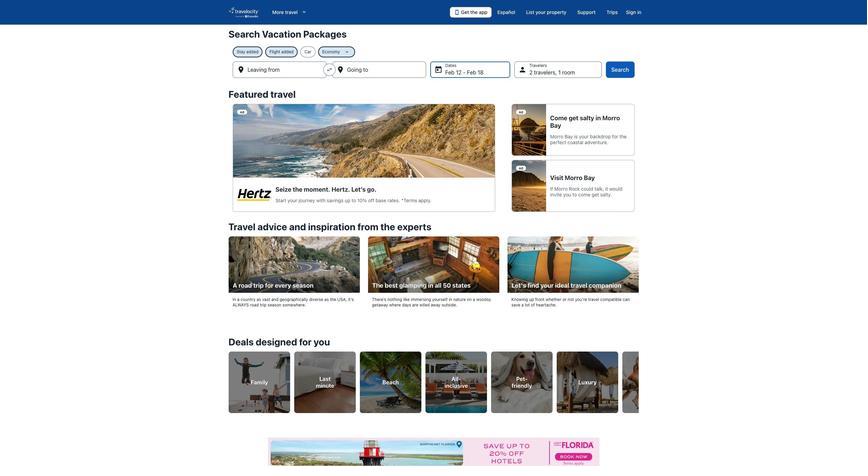 Task type: vqa. For each thing, say whether or not it's contained in the screenshot.
next image
yes



Task type: describe. For each thing, give the bounding box(es) containing it.
next image
[[635, 376, 643, 384]]

previous image
[[224, 376, 233, 384]]

download the app button image
[[454, 10, 460, 15]]



Task type: locate. For each thing, give the bounding box(es) containing it.
swap origin and destination values image
[[326, 67, 332, 73]]

featured travel region
[[224, 85, 643, 217]]

travel advice and inspiration from the experts region
[[224, 217, 643, 320]]

travelocity logo image
[[229, 7, 259, 18]]

main content
[[0, 25, 867, 466]]



